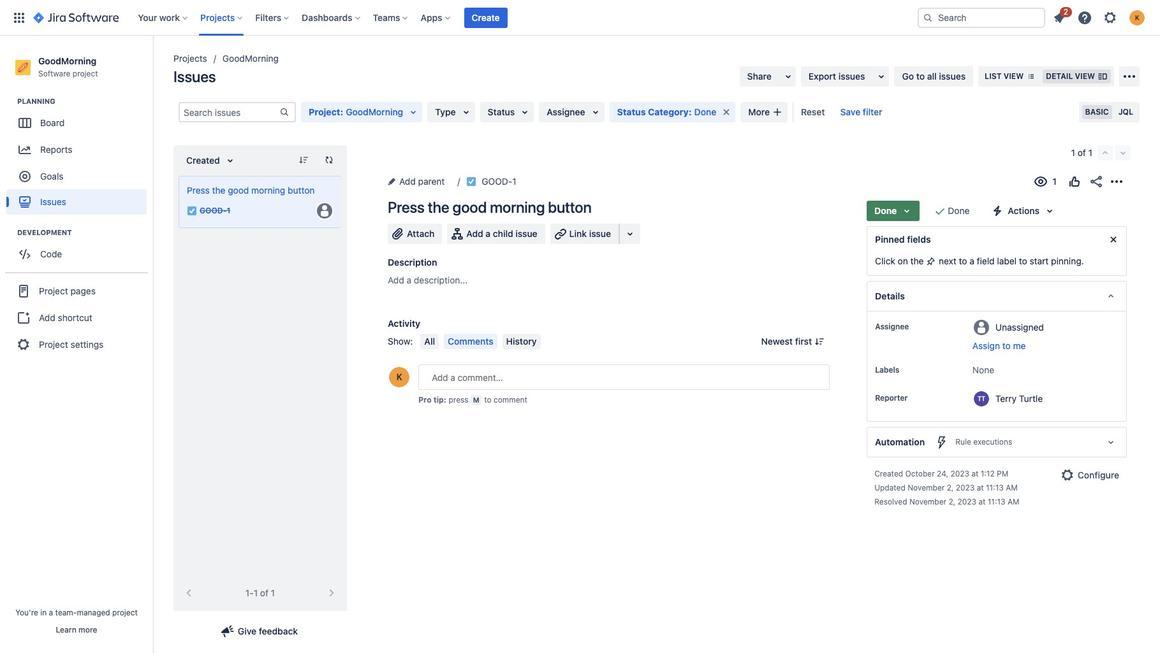 Task type: vqa. For each thing, say whether or not it's contained in the screenshot.
the rightmost GoodMorning
yes



Task type: describe. For each thing, give the bounding box(es) containing it.
development
[[17, 228, 72, 237]]

add shortcut
[[39, 312, 92, 323]]

reports
[[40, 144, 72, 155]]

pinned
[[875, 234, 905, 245]]

code group
[[6, 228, 152, 271]]

0 vertical spatial 2023
[[951, 469, 970, 479]]

more button
[[741, 102, 788, 122]]

reporter
[[875, 394, 908, 403]]

sort descending image
[[299, 155, 309, 165]]

a right the in
[[49, 608, 53, 618]]

issue inside button
[[516, 228, 537, 239]]

1 horizontal spatial morning
[[490, 198, 545, 216]]

newest first
[[761, 336, 812, 347]]

settings image
[[1103, 10, 1118, 25]]

0 vertical spatial 2,
[[947, 483, 954, 493]]

you're in a team-managed project
[[15, 608, 138, 618]]

turtle
[[1019, 393, 1043, 404]]

your
[[138, 12, 157, 23]]

share
[[747, 71, 772, 82]]

0 vertical spatial 11:13
[[986, 483, 1004, 493]]

1-1 of 1
[[246, 588, 275, 599]]

reset
[[801, 107, 825, 117]]

1 inside the good-1 link
[[512, 176, 516, 187]]

your profile and settings image
[[1130, 10, 1145, 25]]

the inside task element
[[212, 185, 225, 196]]

more information about this user image
[[974, 392, 989, 407]]

1 of 1
[[1071, 147, 1093, 158]]

1 horizontal spatial press the good morning button
[[388, 198, 592, 216]]

1 up give feedback button
[[254, 588, 258, 599]]

configure
[[1078, 470, 1119, 481]]

order by image
[[222, 153, 238, 168]]

link issue
[[569, 228, 611, 239]]

code link
[[6, 242, 147, 267]]

status for status category : done
[[617, 107, 646, 117]]

to for a
[[959, 256, 967, 267]]

help image
[[1077, 10, 1093, 25]]

filters
[[255, 12, 281, 23]]

click on the
[[875, 256, 926, 267]]

1 up vote options: no one has voted for this issue yet. "icon"
[[1071, 147, 1075, 158]]

a inside button
[[486, 228, 491, 239]]

activity
[[388, 318, 420, 329]]

status button
[[480, 102, 534, 122]]

assignee button
[[539, 102, 604, 122]]

detail
[[1046, 71, 1073, 81]]

pm
[[997, 469, 1009, 479]]

dashboards button
[[298, 7, 365, 28]]

vote options: no one has voted for this issue yet. image
[[1067, 174, 1082, 189]]

fields
[[907, 234, 931, 245]]

details
[[875, 291, 905, 302]]

issues inside sidebar element
[[40, 196, 66, 207]]

share button
[[740, 66, 796, 87]]

learn more button
[[56, 626, 97, 636]]

project settings
[[39, 339, 104, 350]]

all
[[424, 336, 435, 347]]

link web pages and more image
[[623, 226, 638, 242]]

save filter button
[[833, 102, 890, 122]]

assign to me
[[973, 341, 1026, 351]]

Add a comment… field
[[418, 365, 830, 390]]

work
[[159, 12, 180, 23]]

create button
[[464, 7, 507, 28]]

add for add shortcut
[[39, 312, 55, 323]]

1 vertical spatial the
[[428, 198, 449, 216]]

1:12
[[981, 469, 995, 479]]

detail view
[[1046, 71, 1095, 81]]

go to all issues link
[[895, 66, 973, 87]]

1 vertical spatial of
[[260, 588, 268, 599]]

addicon image
[[772, 107, 783, 117]]

add shortcut button
[[5, 306, 148, 331]]

filter
[[863, 107, 882, 117]]

executions
[[974, 438, 1012, 447]]

goal image
[[19, 171, 31, 183]]

label
[[997, 256, 1017, 267]]

created for created
[[186, 155, 220, 166]]

goals link
[[6, 164, 147, 190]]

goodmorning link
[[222, 51, 279, 66]]

0 vertical spatial at
[[972, 469, 979, 479]]

you're
[[15, 608, 38, 618]]

shortcut
[[58, 312, 92, 323]]

menu bar containing all
[[418, 334, 543, 350]]

done inside dropdown button
[[875, 205, 897, 216]]

planning image
[[2, 94, 17, 109]]

1 inside done issue: good-1 element
[[227, 206, 231, 216]]

projects link
[[173, 51, 207, 66]]

done issue: good-1 element
[[200, 206, 231, 217]]

click
[[875, 256, 895, 267]]

issues inside popup button
[[839, 71, 865, 82]]

details element
[[867, 281, 1127, 312]]

group containing board
[[6, 96, 152, 219]]

add a child issue button
[[447, 224, 545, 244]]

tip:
[[434, 395, 446, 405]]

apps
[[421, 12, 442, 23]]

sidebar element
[[0, 36, 153, 654]]

category
[[648, 107, 689, 117]]

1 : from the left
[[340, 107, 343, 117]]

next
[[939, 256, 957, 267]]

press
[[449, 395, 468, 405]]

task image
[[466, 177, 477, 187]]

give
[[238, 626, 256, 637]]

24,
[[937, 469, 948, 479]]

newest first button
[[754, 334, 830, 350]]

add for add parent
[[399, 176, 416, 187]]

go
[[902, 71, 914, 82]]

goodmorning for goodmorning software project
[[38, 55, 97, 66]]

start
[[1030, 256, 1049, 267]]

add parent button
[[387, 174, 449, 189]]

2 vertical spatial 2023
[[958, 498, 977, 507]]

labels
[[875, 365, 899, 375]]

1 vertical spatial 2,
[[949, 498, 956, 507]]

assignee inside dropdown button
[[547, 107, 585, 117]]

rule
[[956, 438, 971, 447]]

import and bulk change issues image
[[1122, 69, 1137, 84]]

appswitcher icon image
[[11, 10, 27, 25]]

2 vertical spatial at
[[979, 498, 986, 507]]

terry turtle
[[996, 393, 1043, 404]]

project : goodmorning
[[309, 107, 403, 117]]

good-1 link
[[482, 174, 516, 189]]

planning
[[17, 97, 55, 105]]

assign to me button
[[973, 340, 1114, 353]]

view for detail view
[[1075, 71, 1095, 81]]

more
[[79, 626, 97, 635]]

board link
[[6, 110, 147, 136]]

link
[[569, 228, 587, 239]]

a down description
[[407, 275, 411, 286]]

development image
[[2, 225, 17, 241]]

1 right 1-
[[271, 588, 275, 599]]

0 vertical spatial november
[[908, 483, 945, 493]]

settings
[[70, 339, 104, 350]]

your work button
[[134, 7, 193, 28]]

to for me
[[1003, 341, 1011, 351]]

comments
[[448, 336, 493, 347]]

1 horizontal spatial assignee
[[875, 322, 909, 332]]



Task type: locate. For each thing, give the bounding box(es) containing it.
add a description...
[[388, 275, 468, 286]]

development heading
[[17, 228, 152, 238]]

issue right child
[[516, 228, 537, 239]]

0 vertical spatial good
[[228, 185, 249, 196]]

view right the list
[[1004, 71, 1024, 81]]

1 vertical spatial good-
[[200, 206, 227, 216]]

none
[[973, 365, 994, 376]]

issue
[[516, 228, 537, 239], [589, 228, 611, 239]]

0 horizontal spatial :
[[340, 107, 343, 117]]

actions button
[[985, 201, 1063, 221]]

type
[[435, 107, 456, 117]]

1 vertical spatial press the good morning button
[[388, 198, 592, 216]]

1 horizontal spatial button
[[548, 198, 592, 216]]

0 vertical spatial press
[[187, 185, 210, 196]]

2 horizontal spatial done
[[948, 205, 970, 216]]

1 vertical spatial november
[[910, 498, 947, 507]]

project for project pages
[[39, 286, 68, 296]]

0 vertical spatial of
[[1078, 147, 1086, 158]]

issues down projects link
[[173, 68, 216, 85]]

1 horizontal spatial good-
[[482, 176, 512, 187]]

goodmorning inside the goodmorning software project
[[38, 55, 97, 66]]

0 horizontal spatial assignee
[[547, 107, 585, 117]]

updated
[[875, 483, 906, 493]]

to left me
[[1003, 341, 1011, 351]]

0 horizontal spatial issues
[[839, 71, 865, 82]]

project
[[309, 107, 340, 117], [39, 286, 68, 296], [39, 339, 68, 350]]

status category : done
[[617, 107, 716, 117]]

2
[[1064, 7, 1068, 16]]

11:13 down 1:12
[[986, 483, 1004, 493]]

1 issues from the left
[[839, 71, 865, 82]]

good- inside task element
[[200, 206, 227, 216]]

add inside popup button
[[399, 176, 416, 187]]

team-
[[55, 608, 77, 618]]

rule executions
[[956, 438, 1012, 447]]

remove field image
[[719, 105, 734, 120]]

a
[[486, 228, 491, 239], [970, 256, 974, 267], [407, 275, 411, 286], [49, 608, 53, 618]]

project pages link
[[5, 278, 148, 306]]

1 view from the left
[[1004, 71, 1024, 81]]

a left child
[[486, 228, 491, 239]]

press the good morning button down the order by image
[[187, 185, 315, 196]]

created inside dropdown button
[[186, 155, 220, 166]]

add left parent
[[399, 176, 416, 187]]

project up planning heading
[[73, 69, 98, 78]]

1 vertical spatial press
[[388, 198, 425, 216]]

labels pin to top. only you can see pinned fields. image
[[902, 365, 912, 376]]

done up pinned
[[875, 205, 897, 216]]

morning
[[251, 185, 285, 196], [490, 198, 545, 216]]

software
[[38, 69, 70, 78]]

0 horizontal spatial status
[[488, 107, 515, 117]]

project pages
[[39, 286, 96, 296]]

1 vertical spatial good-1
[[200, 206, 231, 216]]

issue right link
[[589, 228, 611, 239]]

reset button
[[793, 102, 833, 122]]

2 issues from the left
[[939, 71, 966, 82]]

button down sort descending icon
[[288, 185, 315, 196]]

0 horizontal spatial issue
[[516, 228, 537, 239]]

of
[[1078, 147, 1086, 158], [260, 588, 268, 599]]

code
[[40, 249, 62, 259]]

child
[[493, 228, 513, 239]]

automation
[[875, 437, 925, 448]]

issues
[[839, 71, 865, 82], [939, 71, 966, 82]]

issues down goals
[[40, 196, 66, 207]]

project for project settings
[[39, 339, 68, 350]]

2 view from the left
[[1075, 71, 1095, 81]]

pro
[[418, 395, 432, 405]]

dashboards
[[302, 12, 352, 23]]

done button
[[867, 201, 920, 221]]

created october 24, 2023 at 1:12 pm updated november 2, 2023 at 11:13 am resolved november 2, 2023 at 11:13 am
[[875, 469, 1020, 507]]

0 horizontal spatial view
[[1004, 71, 1024, 81]]

learn more
[[56, 626, 97, 635]]

m
[[473, 396, 480, 404]]

view right detail
[[1075, 71, 1095, 81]]

press up task icon
[[187, 185, 210, 196]]

:
[[340, 107, 343, 117], [689, 107, 692, 117]]

status right type dropdown button at the left top of page
[[488, 107, 515, 117]]

0 horizontal spatial created
[[186, 155, 220, 166]]

projects right sidebar navigation image
[[173, 53, 207, 64]]

project inside the goodmorning software project
[[73, 69, 98, 78]]

the up done issue: good-1 element
[[212, 185, 225, 196]]

primary element
[[8, 0, 908, 35]]

to left start
[[1019, 256, 1027, 267]]

issue inside button
[[589, 228, 611, 239]]

press the good morning button
[[187, 185, 315, 196], [388, 198, 592, 216]]

1 horizontal spatial issues
[[939, 71, 966, 82]]

1 horizontal spatial good
[[453, 198, 487, 216]]

goals
[[40, 171, 64, 182]]

1 vertical spatial project
[[112, 608, 138, 618]]

created up updated
[[875, 469, 903, 479]]

projects
[[200, 12, 235, 23], [173, 53, 207, 64]]

0 vertical spatial project
[[73, 69, 98, 78]]

planning heading
[[17, 96, 152, 107]]

0 vertical spatial issues
[[173, 68, 216, 85]]

1 horizontal spatial press
[[388, 198, 425, 216]]

1 vertical spatial assignee
[[875, 322, 909, 332]]

done image
[[933, 203, 948, 219]]

0 horizontal spatial of
[[260, 588, 268, 599]]

2 status from the left
[[617, 107, 646, 117]]

0 horizontal spatial press
[[187, 185, 210, 196]]

1 vertical spatial am
[[1008, 498, 1020, 507]]

am
[[1006, 483, 1018, 493], [1008, 498, 1020, 507]]

good down the order by image
[[228, 185, 249, 196]]

1 status from the left
[[488, 107, 515, 117]]

november
[[908, 483, 945, 493], [910, 498, 947, 507]]

1 right task image
[[512, 176, 516, 187]]

view for list view
[[1004, 71, 1024, 81]]

2 vertical spatial the
[[911, 256, 924, 267]]

a left field
[[970, 256, 974, 267]]

0 vertical spatial created
[[186, 155, 220, 166]]

2 vertical spatial project
[[39, 339, 68, 350]]

project up "refresh" image
[[309, 107, 340, 117]]

0 horizontal spatial good-
[[200, 206, 227, 216]]

show:
[[388, 336, 413, 347]]

0 vertical spatial press the good morning button
[[187, 185, 315, 196]]

2 : from the left
[[689, 107, 692, 117]]

2 horizontal spatial the
[[911, 256, 924, 267]]

0 horizontal spatial goodmorning
[[38, 55, 97, 66]]

good inside task element
[[228, 185, 249, 196]]

the right on
[[911, 256, 924, 267]]

created left the order by image
[[186, 155, 220, 166]]

status for status
[[488, 107, 515, 117]]

create
[[472, 12, 500, 23]]

1 vertical spatial created
[[875, 469, 903, 479]]

0 vertical spatial assignee
[[547, 107, 585, 117]]

created button
[[179, 151, 243, 171]]

on
[[898, 256, 908, 267]]

0 vertical spatial the
[[212, 185, 225, 196]]

Search field
[[918, 7, 1045, 28]]

hide message image
[[1106, 232, 1121, 247]]

press inside task element
[[187, 185, 210, 196]]

11:13 down pm on the bottom of page
[[988, 498, 1006, 507]]

board
[[40, 117, 65, 128]]

jira software image
[[33, 10, 119, 25], [33, 10, 119, 25]]

project settings link
[[5, 331, 148, 359]]

2023
[[951, 469, 970, 479], [956, 483, 975, 493], [958, 498, 977, 507]]

add for add a child issue
[[466, 228, 483, 239]]

refresh image
[[324, 155, 334, 165]]

project right managed
[[112, 608, 138, 618]]

comments button
[[444, 334, 497, 350]]

1 horizontal spatial status
[[617, 107, 646, 117]]

issues right the all
[[939, 71, 966, 82]]

1 vertical spatial 2023
[[956, 483, 975, 493]]

project up add shortcut
[[39, 286, 68, 296]]

actions
[[1008, 205, 1040, 216]]

projects for projects link
[[173, 53, 207, 64]]

button up link
[[548, 198, 592, 216]]

good- right task icon
[[200, 206, 227, 216]]

1 horizontal spatial project
[[112, 608, 138, 618]]

actions image
[[1109, 174, 1124, 189]]

the down parent
[[428, 198, 449, 216]]

list
[[985, 71, 1002, 81]]

add down description
[[388, 275, 404, 286]]

1 horizontal spatial view
[[1075, 71, 1095, 81]]

search image
[[923, 12, 933, 23]]

0 vertical spatial button
[[288, 185, 315, 196]]

banner containing your work
[[0, 0, 1160, 36]]

group
[[6, 96, 152, 219], [1098, 145, 1131, 161], [5, 272, 148, 363]]

1 down basic
[[1089, 147, 1093, 158]]

issues right export
[[839, 71, 865, 82]]

parent
[[418, 176, 445, 187]]

Search issues text field
[[180, 103, 279, 121]]

0 horizontal spatial project
[[73, 69, 98, 78]]

the
[[212, 185, 225, 196], [428, 198, 449, 216], [911, 256, 924, 267]]

good-1 right task image
[[482, 176, 516, 187]]

1 vertical spatial issues
[[40, 196, 66, 207]]

done up next
[[948, 205, 970, 216]]

0 horizontal spatial the
[[212, 185, 225, 196]]

goodmorning software project
[[38, 55, 98, 78]]

menu bar
[[418, 334, 543, 350]]

add for add a description...
[[388, 275, 404, 286]]

1
[[1071, 147, 1075, 158], [1089, 147, 1093, 158], [512, 176, 516, 187], [227, 206, 231, 216], [254, 588, 258, 599], [271, 588, 275, 599]]

1 horizontal spatial issue
[[589, 228, 611, 239]]

press the good morning button down the good-1 link
[[388, 198, 592, 216]]

issues
[[173, 68, 216, 85], [40, 196, 66, 207]]

0 vertical spatial project
[[309, 107, 340, 117]]

to left the all
[[916, 71, 925, 82]]

project for project : goodmorning
[[309, 107, 340, 117]]

1 horizontal spatial :
[[689, 107, 692, 117]]

banner
[[0, 0, 1160, 36]]

attach
[[407, 228, 435, 239]]

1 horizontal spatial created
[[875, 469, 903, 479]]

1 vertical spatial button
[[548, 198, 592, 216]]

11:13
[[986, 483, 1004, 493], [988, 498, 1006, 507]]

assign
[[973, 341, 1000, 351]]

terry
[[996, 393, 1017, 404]]

0 vertical spatial projects
[[200, 12, 235, 23]]

0 horizontal spatial issues
[[40, 196, 66, 207]]

0 horizontal spatial press the good morning button
[[187, 185, 315, 196]]

1 horizontal spatial issues
[[173, 68, 216, 85]]

good-1 right task icon
[[200, 206, 231, 216]]

projects for projects dropdown button at top left
[[200, 12, 235, 23]]

created for created october 24, 2023 at 1:12 pm updated november 2, 2023 at 11:13 am resolved november 2, 2023 at 11:13 am
[[875, 469, 903, 479]]

notifications image
[[1052, 10, 1067, 25]]

1 vertical spatial morning
[[490, 198, 545, 216]]

button inside task element
[[288, 185, 315, 196]]

1 horizontal spatial good-1
[[482, 176, 516, 187]]

task image
[[187, 206, 197, 216]]

reports link
[[6, 136, 147, 164]]

of right 1-
[[260, 588, 268, 599]]

press
[[187, 185, 210, 196], [388, 198, 425, 216]]

to for all
[[916, 71, 925, 82]]

created inside created october 24, 2023 at 1:12 pm updated november 2, 2023 at 11:13 am resolved november 2, 2023 at 11:13 am
[[875, 469, 903, 479]]

to right next
[[959, 256, 967, 267]]

export issues
[[809, 71, 865, 82]]

at
[[972, 469, 979, 479], [977, 483, 984, 493], [979, 498, 986, 507]]

task element
[[179, 176, 342, 228]]

1 horizontal spatial done
[[875, 205, 897, 216]]

sidebar navigation image
[[139, 51, 167, 77]]

2 issue from the left
[[589, 228, 611, 239]]

0 vertical spatial am
[[1006, 483, 1018, 493]]

1 issue from the left
[[516, 228, 537, 239]]

to inside button
[[1003, 341, 1011, 351]]

good-1 inside task element
[[200, 206, 231, 216]]

assignee left the assignee pin to top. only you can see pinned fields. image
[[875, 322, 909, 332]]

link issue button
[[550, 224, 620, 244]]

0 horizontal spatial good-1
[[200, 206, 231, 216]]

done left remove field image
[[694, 107, 716, 117]]

0 vertical spatial morning
[[251, 185, 285, 196]]

1 vertical spatial 11:13
[[988, 498, 1006, 507]]

unassigned
[[996, 322, 1044, 333]]

1 vertical spatial at
[[977, 483, 984, 493]]

status inside dropdown button
[[488, 107, 515, 117]]

add a child issue
[[466, 228, 537, 239]]

1 vertical spatial good
[[453, 198, 487, 216]]

goodmorning
[[222, 53, 279, 64], [38, 55, 97, 66], [346, 107, 403, 117]]

basic
[[1085, 107, 1109, 117]]

status left category
[[617, 107, 646, 117]]

0 horizontal spatial good
[[228, 185, 249, 196]]

add parent
[[399, 176, 445, 187]]

1 horizontal spatial goodmorning
[[222, 53, 279, 64]]

your work
[[138, 12, 180, 23]]

good- left copy link to issue image at top
[[482, 176, 512, 187]]

1 vertical spatial project
[[39, 286, 68, 296]]

feedback
[[259, 626, 298, 637]]

0 horizontal spatial done
[[694, 107, 716, 117]]

add inside button
[[466, 228, 483, 239]]

resolved
[[875, 498, 907, 507]]

press the good morning button inside task element
[[187, 185, 315, 196]]

0 horizontal spatial button
[[288, 185, 315, 196]]

pinned fields
[[875, 234, 931, 245]]

1 horizontal spatial of
[[1078, 147, 1086, 158]]

projects right work
[[200, 12, 235, 23]]

project down add shortcut
[[39, 339, 68, 350]]

1 vertical spatial projects
[[173, 53, 207, 64]]

1 horizontal spatial the
[[428, 198, 449, 216]]

projects inside dropdown button
[[200, 12, 235, 23]]

automation element
[[867, 427, 1127, 458]]

of up vote options: no one has voted for this issue yet. "icon"
[[1078, 147, 1086, 158]]

0 horizontal spatial morning
[[251, 185, 285, 196]]

pages
[[70, 286, 96, 296]]

add left shortcut
[[39, 312, 55, 323]]

assignee right status dropdown button
[[547, 107, 585, 117]]

1 right task icon
[[227, 206, 231, 216]]

add left child
[[466, 228, 483, 239]]

filters button
[[252, 7, 294, 28]]

copy link to issue image
[[514, 176, 524, 186]]

2 horizontal spatial goodmorning
[[346, 107, 403, 117]]

in
[[40, 608, 47, 618]]

to right m at the bottom left
[[484, 395, 492, 405]]

learn
[[56, 626, 76, 635]]

good down task image
[[453, 198, 487, 216]]

0 vertical spatial good-
[[482, 176, 512, 187]]

morning inside task element
[[251, 185, 285, 196]]

assignee pin to top. only you can see pinned fields. image
[[912, 322, 922, 332]]

created
[[186, 155, 220, 166], [875, 469, 903, 479]]

save
[[840, 107, 861, 117]]

good-1
[[482, 176, 516, 187], [200, 206, 231, 216]]

pinning.
[[1051, 256, 1084, 267]]

more
[[748, 107, 770, 117]]

group containing project pages
[[5, 272, 148, 363]]

goodmorning for goodmorning
[[222, 53, 279, 64]]

0 vertical spatial good-1
[[482, 176, 516, 187]]

press down add parent popup button
[[388, 198, 425, 216]]

add inside button
[[39, 312, 55, 323]]



